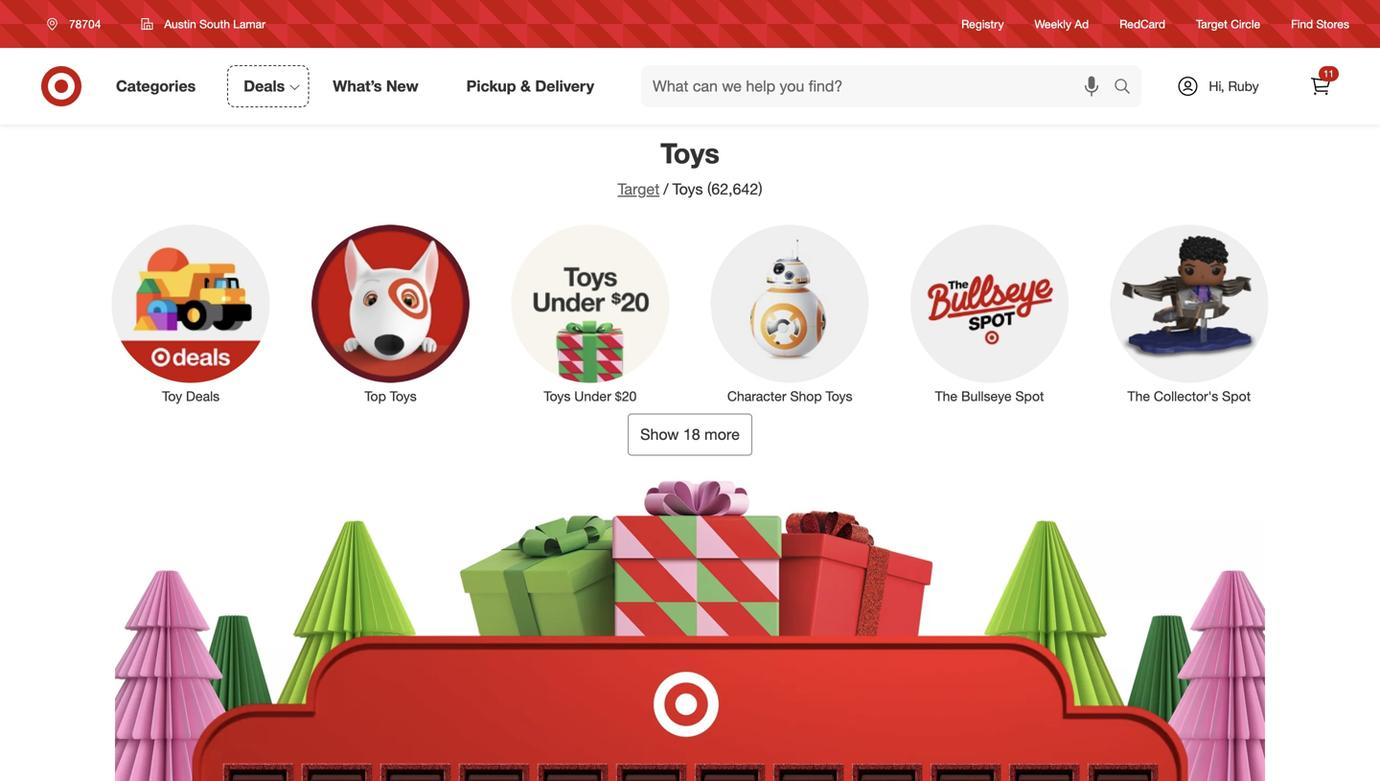 Task type: locate. For each thing, give the bounding box(es) containing it.
the
[[935, 388, 958, 405], [1128, 388, 1150, 405]]

0 horizontal spatial the
[[935, 388, 958, 405]]

new
[[386, 77, 419, 95]]

target left /
[[618, 180, 660, 198]]

austin
[[164, 17, 196, 31]]

target
[[1196, 17, 1228, 31], [618, 180, 660, 198]]

0 horizontal spatial target
[[618, 180, 660, 198]]

11 link
[[1300, 65, 1342, 107]]

1 horizontal spatial the
[[1128, 388, 1150, 405]]

spot for the collector's spot
[[1222, 388, 1251, 405]]

1 horizontal spatial target
[[1196, 17, 1228, 31]]

weekly ad link
[[1035, 16, 1089, 32]]

bullseye
[[961, 388, 1012, 405]]

toys right shop
[[826, 388, 853, 405]]

the collector's spot link
[[1097, 221, 1282, 406]]

toys
[[661, 136, 720, 170], [672, 180, 703, 198], [390, 388, 417, 405], [544, 388, 571, 405], [826, 388, 853, 405]]

/
[[664, 180, 669, 198]]

deals
[[244, 77, 285, 95], [186, 388, 220, 405]]

1 the from the left
[[935, 388, 958, 405]]

target left "circle"
[[1196, 17, 1228, 31]]

1 horizontal spatial deals
[[244, 77, 285, 95]]

toys up /
[[661, 136, 720, 170]]

more
[[705, 425, 740, 444]]

character shop toys link
[[698, 221, 882, 406]]

(62,642)
[[707, 180, 763, 198]]

find
[[1291, 17, 1313, 31]]

top
[[365, 388, 386, 405]]

0 horizontal spatial deals
[[186, 388, 220, 405]]

1 horizontal spatial spot
[[1222, 388, 1251, 405]]

deals down lamar
[[244, 77, 285, 95]]

the inside the bullseye spot link
[[935, 388, 958, 405]]

hi, ruby
[[1209, 78, 1259, 94]]

find stores
[[1291, 17, 1350, 31]]

registry
[[961, 17, 1004, 31]]

0 vertical spatial target
[[1196, 17, 1228, 31]]

1 vertical spatial target
[[618, 180, 660, 198]]

registry link
[[961, 16, 1004, 32]]

search button
[[1105, 65, 1151, 111]]

$20
[[615, 388, 637, 405]]

under
[[574, 388, 611, 405]]

the inside the collector's spot link
[[1128, 388, 1150, 405]]

2 spot from the left
[[1222, 388, 1251, 405]]

pickup & delivery link
[[450, 65, 618, 107]]

the for the bullseye spot
[[935, 388, 958, 405]]

78704
[[69, 17, 101, 31]]

the collector's spot
[[1128, 388, 1251, 405]]

spot right collector's
[[1222, 388, 1251, 405]]

spot right bullseye at the right of the page
[[1016, 388, 1044, 405]]

18
[[683, 425, 700, 444]]

deals link
[[227, 65, 309, 107]]

the left bullseye at the right of the page
[[935, 388, 958, 405]]

target inside "toys target / toys (62,642)"
[[618, 180, 660, 198]]

1 spot from the left
[[1016, 388, 1044, 405]]

0 horizontal spatial spot
[[1016, 388, 1044, 405]]

toy deals
[[162, 388, 220, 405]]

spot
[[1016, 388, 1044, 405], [1222, 388, 1251, 405]]

character
[[727, 388, 787, 405]]

show 18 more button
[[628, 414, 752, 456]]

1 vertical spatial deals
[[186, 388, 220, 405]]

toys target / toys (62,642)
[[618, 136, 763, 198]]

pickup
[[466, 77, 516, 95]]

the left collector's
[[1128, 388, 1150, 405]]

2 the from the left
[[1128, 388, 1150, 405]]

spot for the bullseye spot
[[1016, 388, 1044, 405]]

deals right toy on the left of page
[[186, 388, 220, 405]]

0 vertical spatial deals
[[244, 77, 285, 95]]

shop
[[790, 388, 822, 405]]

the for the collector's spot
[[1128, 388, 1150, 405]]

austin south lamar
[[164, 17, 266, 31]]

toy
[[162, 388, 182, 405]]

austin south lamar button
[[129, 7, 278, 41]]



Task type: vqa. For each thing, say whether or not it's contained in the screenshot.
RedCard
yes



Task type: describe. For each thing, give the bounding box(es) containing it.
top toys
[[365, 388, 417, 405]]

stores
[[1317, 17, 1350, 31]]

collector's
[[1154, 388, 1219, 405]]

toys right "top" at left
[[390, 388, 417, 405]]

redcard
[[1120, 17, 1166, 31]]

the bullseye spot link
[[898, 221, 1082, 406]]

ad
[[1075, 17, 1089, 31]]

what's
[[333, 77, 382, 95]]

11
[[1324, 68, 1334, 80]]

toys left under
[[544, 388, 571, 405]]

toys under $20
[[544, 388, 637, 405]]

hi,
[[1209, 78, 1225, 94]]

78704 button
[[35, 7, 121, 41]]

toys right /
[[672, 180, 703, 198]]

what's new
[[333, 77, 419, 95]]

target link
[[618, 180, 660, 198]]

pickup & delivery
[[466, 77, 594, 95]]

target circle link
[[1196, 16, 1261, 32]]

target circle
[[1196, 17, 1261, 31]]

weekly
[[1035, 17, 1072, 31]]

show
[[640, 425, 679, 444]]

top toys link
[[298, 221, 483, 406]]

categories link
[[100, 65, 220, 107]]

circle
[[1231, 17, 1261, 31]]

what's new link
[[317, 65, 443, 107]]

categories
[[116, 77, 196, 95]]

redcard link
[[1120, 16, 1166, 32]]

delivery
[[535, 77, 594, 95]]

south
[[200, 17, 230, 31]]

toy deals link
[[99, 221, 283, 406]]

target inside target circle link
[[1196, 17, 1228, 31]]

lamar
[[233, 17, 266, 31]]

weekly ad
[[1035, 17, 1089, 31]]

ruby
[[1228, 78, 1259, 94]]

toys under $20 link
[[498, 221, 682, 406]]

the bullseye spot
[[935, 388, 1044, 405]]

search
[[1105, 79, 1151, 97]]

What can we help you find? suggestions appear below search field
[[641, 65, 1119, 107]]

find stores link
[[1291, 16, 1350, 32]]

&
[[520, 77, 531, 95]]

show 18 more
[[640, 425, 740, 444]]

character shop toys
[[727, 388, 853, 405]]



